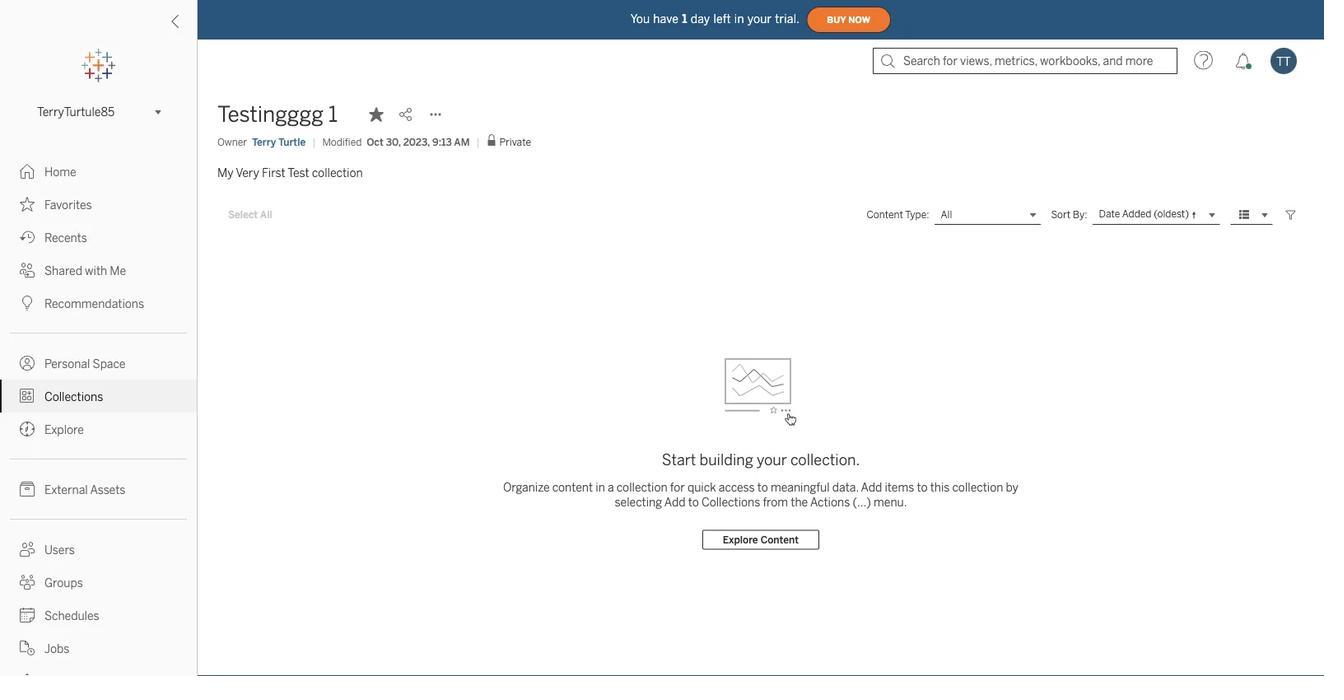 Task type: locate. For each thing, give the bounding box(es) containing it.
1 horizontal spatial in
[[735, 12, 744, 26]]

add up (...)
[[861, 481, 882, 495]]

navigation panel element
[[0, 49, 197, 676]]

explore inside explore content button
[[723, 534, 758, 546]]

(...)
[[853, 496, 871, 509]]

recents
[[44, 231, 87, 245]]

1 all from the left
[[260, 209, 272, 221]]

schedules link
[[0, 599, 197, 632]]

1 horizontal spatial |
[[476, 136, 480, 148]]

1 horizontal spatial collection
[[617, 481, 668, 495]]

0 horizontal spatial in
[[596, 481, 605, 495]]

terryturtule85 button
[[30, 102, 166, 122]]

0 horizontal spatial content
[[761, 534, 799, 546]]

1 vertical spatial add
[[665, 496, 686, 509]]

space
[[93, 357, 126, 371]]

1 horizontal spatial add
[[861, 481, 882, 495]]

all right select
[[260, 209, 272, 221]]

collection for test
[[312, 166, 363, 180]]

0 vertical spatial content
[[867, 209, 903, 221]]

explore down "organize content in a collection for quick access to meaningful data. add items to this collection by selecting add to collections from the actions (...) menu."
[[723, 534, 758, 546]]

2 horizontal spatial collection
[[953, 481, 1004, 495]]

explore inside explore link
[[44, 423, 84, 437]]

you
[[631, 12, 650, 26]]

turtle
[[278, 136, 306, 148]]

your
[[748, 12, 772, 26], [757, 451, 787, 469]]

all
[[260, 209, 272, 221], [941, 209, 952, 221]]

2 | from the left
[[476, 136, 480, 148]]

recents link
[[0, 221, 197, 254]]

0 horizontal spatial collections
[[44, 390, 103, 404]]

content
[[552, 481, 593, 495]]

modified
[[322, 136, 362, 148]]

add down for
[[665, 496, 686, 509]]

recommendations link
[[0, 287, 197, 320]]

in inside "organize content in a collection for quick access to meaningful data. add items to this collection by selecting add to collections from the actions (...) menu."
[[596, 481, 605, 495]]

buy now button
[[807, 7, 891, 33]]

external
[[44, 483, 88, 497]]

2023,
[[403, 136, 430, 148]]

1
[[682, 12, 687, 26], [328, 102, 338, 127]]

buy
[[827, 15, 846, 25]]

am
[[454, 136, 470, 148]]

in right left
[[735, 12, 744, 26]]

day
[[691, 12, 710, 26]]

select
[[228, 209, 258, 221]]

test
[[288, 166, 309, 180]]

0 horizontal spatial all
[[260, 209, 272, 221]]

1 vertical spatial content
[[761, 534, 799, 546]]

1 left day
[[682, 12, 687, 26]]

owner terry turtle | modified oct 30, 2023, 9:13 am |
[[217, 136, 480, 148]]

content left type:
[[867, 209, 903, 221]]

access
[[719, 481, 755, 495]]

personal
[[44, 357, 90, 371]]

1 horizontal spatial collections
[[702, 496, 760, 509]]

to down quick
[[688, 496, 699, 509]]

1 vertical spatial in
[[596, 481, 605, 495]]

favorites link
[[0, 188, 197, 221]]

0 horizontal spatial explore
[[44, 423, 84, 437]]

testingggg 1
[[217, 102, 338, 127]]

content
[[867, 209, 903, 221], [761, 534, 799, 546]]

| right am
[[476, 136, 480, 148]]

personal space link
[[0, 347, 197, 380]]

1 horizontal spatial 1
[[682, 12, 687, 26]]

explore
[[44, 423, 84, 437], [723, 534, 758, 546]]

start building your collection.
[[662, 451, 860, 469]]

jobs
[[44, 642, 69, 656]]

add
[[861, 481, 882, 495], [665, 496, 686, 509]]

1 vertical spatial explore
[[723, 534, 758, 546]]

0 horizontal spatial 1
[[328, 102, 338, 127]]

to
[[758, 481, 768, 495], [917, 481, 928, 495], [688, 496, 699, 509]]

1 vertical spatial collections
[[702, 496, 760, 509]]

collections down personal
[[44, 390, 103, 404]]

favorites
[[44, 198, 92, 212]]

all inside button
[[260, 209, 272, 221]]

explore content button
[[702, 530, 820, 550]]

first
[[262, 166, 285, 180]]

jobs link
[[0, 632, 197, 665]]

0 horizontal spatial to
[[688, 496, 699, 509]]

collection down modified
[[312, 166, 363, 180]]

1 up modified
[[328, 102, 338, 127]]

your up "organize content in a collection for quick access to meaningful data. add items to this collection by selecting add to collections from the actions (...) menu."
[[757, 451, 787, 469]]

0 horizontal spatial collection
[[312, 166, 363, 180]]

collection for a
[[617, 481, 668, 495]]

your left trial.
[[748, 12, 772, 26]]

to up from
[[758, 481, 768, 495]]

schedules
[[44, 609, 99, 623]]

collections
[[44, 390, 103, 404], [702, 496, 760, 509]]

collection
[[312, 166, 363, 180], [617, 481, 668, 495], [953, 481, 1004, 495]]

a
[[608, 481, 614, 495]]

in left a on the left bottom
[[596, 481, 605, 495]]

collections inside "organize content in a collection for quick access to meaningful data. add items to this collection by selecting add to collections from the actions (...) menu."
[[702, 496, 760, 509]]

1 horizontal spatial explore
[[723, 534, 758, 546]]

all right type:
[[941, 209, 952, 221]]

to left this
[[917, 481, 928, 495]]

shared with me
[[44, 264, 126, 278]]

collections down access
[[702, 496, 760, 509]]

meaningful
[[771, 481, 830, 495]]

explore down collections "link"
[[44, 423, 84, 437]]

from
[[763, 496, 788, 509]]

| right turtle at left
[[312, 136, 316, 148]]

by
[[1006, 481, 1019, 495]]

select all
[[228, 209, 272, 221]]

1 horizontal spatial content
[[867, 209, 903, 221]]

selecting
[[615, 496, 662, 509]]

organize content in a collection for quick access to meaningful data. add items to this collection by selecting add to collections from the actions (...) menu.
[[503, 481, 1019, 509]]

in
[[735, 12, 744, 26], [596, 481, 605, 495]]

select all button
[[217, 205, 283, 225]]

9:13
[[432, 136, 452, 148]]

sort by:
[[1051, 209, 1088, 221]]

1 horizontal spatial all
[[941, 209, 952, 221]]

this
[[930, 481, 950, 495]]

collection up selecting at the bottom
[[617, 481, 668, 495]]

0 vertical spatial collections
[[44, 390, 103, 404]]

0 vertical spatial add
[[861, 481, 882, 495]]

collections inside "link"
[[44, 390, 103, 404]]

2 all from the left
[[941, 209, 952, 221]]

explore content
[[723, 534, 799, 546]]

organize
[[503, 481, 550, 495]]

0 vertical spatial in
[[735, 12, 744, 26]]

home
[[44, 165, 76, 179]]

list view image
[[1237, 208, 1252, 222]]

collection left by on the bottom right of the page
[[953, 481, 1004, 495]]

0 horizontal spatial |
[[312, 136, 316, 148]]

0 vertical spatial your
[[748, 12, 772, 26]]

content down from
[[761, 534, 799, 546]]

|
[[312, 136, 316, 148], [476, 136, 480, 148]]

0 vertical spatial explore
[[44, 423, 84, 437]]

explore for explore content
[[723, 534, 758, 546]]

shared with me link
[[0, 254, 197, 287]]

my
[[217, 166, 234, 180]]

0 horizontal spatial add
[[665, 496, 686, 509]]



Task type: vqa. For each thing, say whether or not it's contained in the screenshot.
0
no



Task type: describe. For each thing, give the bounding box(es) containing it.
assets
[[90, 483, 125, 497]]

30,
[[386, 136, 401, 148]]

Search for views, metrics, workbooks, and more text field
[[873, 48, 1178, 74]]

home link
[[0, 155, 197, 188]]

content type:
[[867, 209, 929, 221]]

personal space
[[44, 357, 126, 371]]

users link
[[0, 533, 197, 566]]

shared
[[44, 264, 82, 278]]

date added (oldest) button
[[1093, 205, 1221, 225]]

terry turtle link
[[252, 135, 306, 149]]

private
[[500, 136, 531, 148]]

for
[[670, 481, 685, 495]]

trial.
[[775, 12, 800, 26]]

date added (oldest)
[[1099, 208, 1189, 220]]

1 vertical spatial your
[[757, 451, 787, 469]]

now
[[849, 15, 871, 25]]

data.
[[832, 481, 859, 495]]

main navigation. press the up and down arrow keys to access links. element
[[0, 155, 197, 676]]

groups
[[44, 576, 83, 590]]

testingggg
[[217, 102, 324, 127]]

all button
[[934, 205, 1041, 225]]

have
[[653, 12, 679, 26]]

sort
[[1051, 209, 1071, 221]]

actions
[[810, 496, 850, 509]]

all inside dropdown button
[[941, 209, 952, 221]]

items
[[885, 481, 914, 495]]

menu.
[[874, 496, 907, 509]]

start
[[662, 451, 696, 469]]

type:
[[905, 209, 929, 221]]

by:
[[1073, 209, 1088, 221]]

terryturtule85
[[37, 105, 115, 119]]

added
[[1122, 208, 1152, 220]]

my very first test collection
[[217, 166, 363, 180]]

quick
[[688, 481, 716, 495]]

1 | from the left
[[312, 136, 316, 148]]

very
[[236, 166, 259, 180]]

external assets
[[44, 483, 125, 497]]

0 vertical spatial 1
[[682, 12, 687, 26]]

2 horizontal spatial to
[[917, 481, 928, 495]]

oct
[[367, 136, 384, 148]]

buy now
[[827, 15, 871, 25]]

external assets link
[[0, 473, 197, 506]]

with
[[85, 264, 107, 278]]

terry
[[252, 136, 276, 148]]

1 horizontal spatial to
[[758, 481, 768, 495]]

explore link
[[0, 413, 197, 446]]

content inside explore content button
[[761, 534, 799, 546]]

explore for explore
[[44, 423, 84, 437]]

collections link
[[0, 380, 197, 413]]

left
[[714, 12, 731, 26]]

collection.
[[791, 451, 860, 469]]

you have 1 day left in your trial.
[[631, 12, 800, 26]]

groups link
[[0, 566, 197, 599]]

owner
[[217, 136, 247, 148]]

users
[[44, 543, 75, 557]]

date
[[1099, 208, 1120, 220]]

the
[[791, 496, 808, 509]]

recommendations
[[44, 297, 144, 311]]

building
[[700, 451, 754, 469]]

(oldest)
[[1154, 208, 1189, 220]]

1 vertical spatial 1
[[328, 102, 338, 127]]

me
[[110, 264, 126, 278]]



